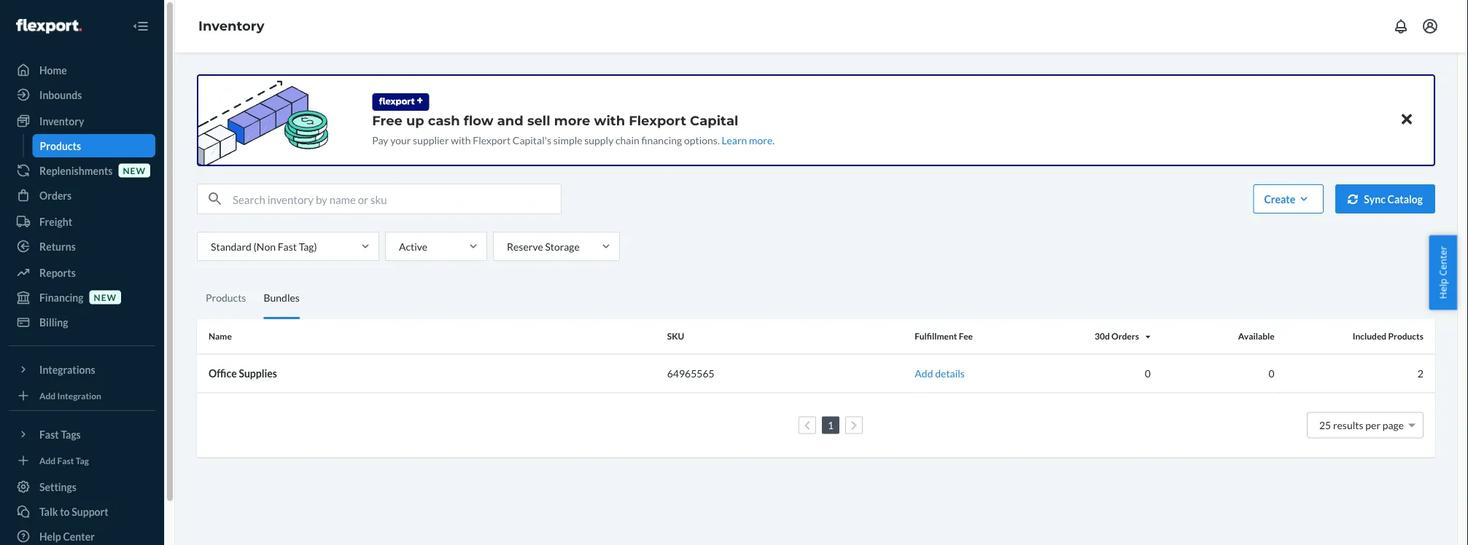Task type: describe. For each thing, give the bounding box(es) containing it.
add integration link
[[9, 387, 155, 405]]

capital
[[690, 112, 739, 128]]

financing
[[39, 291, 84, 304]]

add for add fast tag
[[39, 455, 56, 466]]

0 horizontal spatial flexport
[[473, 134, 511, 146]]

inbounds
[[39, 89, 82, 101]]

reports
[[39, 267, 76, 279]]

integration
[[57, 391, 101, 401]]

bundles
[[264, 292, 300, 304]]

help center link
[[9, 525, 155, 546]]

office
[[209, 368, 237, 380]]

1 horizontal spatial inventory link
[[198, 18, 264, 34]]

(non
[[254, 240, 276, 253]]

page
[[1383, 419, 1404, 432]]

0 vertical spatial fast
[[278, 240, 297, 253]]

tag)
[[299, 240, 317, 253]]

replenishments
[[39, 164, 113, 177]]

fulfillment
[[915, 331, 957, 342]]

included products
[[1353, 331, 1424, 342]]

add details link
[[915, 368, 965, 380]]

free up cash flow and sell more with flexport capital pay your supplier with flexport capital's simple supply chain financing options. learn more .
[[372, 112, 775, 146]]

supplies
[[239, 368, 277, 380]]

fulfillment fee
[[915, 331, 973, 342]]

reserve storage
[[507, 240, 580, 253]]

storage
[[545, 240, 580, 253]]

support
[[72, 506, 108, 518]]

new for replenishments
[[123, 165, 146, 176]]

options.
[[684, 134, 720, 146]]

sync catalog
[[1364, 193, 1423, 205]]

learn
[[722, 134, 747, 146]]

2 vertical spatial products
[[1388, 331, 1424, 342]]

1 horizontal spatial orders
[[1112, 331, 1139, 342]]

fast tags
[[39, 429, 81, 441]]

help inside button
[[1437, 279, 1450, 299]]

help center button
[[1429, 235, 1457, 310]]

chevron left image
[[804, 421, 811, 431]]

learn more link
[[722, 134, 773, 146]]

free
[[372, 112, 403, 128]]

sell
[[527, 112, 550, 128]]

financing
[[642, 134, 682, 146]]

25 results per page option
[[1319, 419, 1404, 432]]

sync catalog button
[[1336, 185, 1435, 214]]

1 0 from the left
[[1145, 368, 1151, 380]]

30d orders
[[1095, 331, 1139, 342]]

0 vertical spatial orders
[[39, 189, 72, 202]]

open account menu image
[[1422, 18, 1439, 35]]

0 vertical spatial inventory
[[198, 18, 264, 34]]

capital's
[[513, 134, 551, 146]]

home link
[[9, 58, 155, 82]]

billing link
[[9, 311, 155, 334]]

add fast tag link
[[9, 452, 155, 470]]

0 vertical spatial more
[[554, 112, 590, 128]]

supplier
[[413, 134, 449, 146]]

fast tags button
[[9, 423, 155, 446]]

1 vertical spatial inventory
[[39, 115, 84, 127]]

included
[[1353, 331, 1387, 342]]

64965565
[[667, 368, 715, 380]]

1 horizontal spatial flexport
[[629, 112, 686, 128]]

office supplies
[[209, 368, 277, 380]]

add for add details
[[915, 368, 933, 380]]

and
[[497, 112, 524, 128]]

name
[[209, 331, 232, 342]]

add details
[[915, 368, 965, 380]]

orders link
[[9, 184, 155, 207]]

freight
[[39, 216, 72, 228]]



Task type: locate. For each thing, give the bounding box(es) containing it.
inventory link
[[198, 18, 264, 34], [9, 109, 155, 133]]

help center inside button
[[1437, 246, 1450, 299]]

fast left tag
[[57, 455, 74, 466]]

chevron right image
[[851, 421, 857, 431]]

1 horizontal spatial inventory
[[198, 18, 264, 34]]

0 horizontal spatial inventory link
[[9, 109, 155, 133]]

add fast tag
[[39, 455, 89, 466]]

1 vertical spatial fast
[[39, 429, 59, 441]]

products right the included
[[1388, 331, 1424, 342]]

more right the learn
[[749, 134, 773, 146]]

fast inside dropdown button
[[39, 429, 59, 441]]

add up "settings"
[[39, 455, 56, 466]]

1
[[828, 419, 834, 432]]

center inside button
[[1437, 246, 1450, 276]]

0 horizontal spatial orders
[[39, 189, 72, 202]]

0 vertical spatial products
[[40, 140, 81, 152]]

integrations button
[[9, 358, 155, 381]]

0 vertical spatial with
[[594, 112, 625, 128]]

products inside "link"
[[40, 140, 81, 152]]

0 horizontal spatial help center
[[39, 531, 95, 543]]

25
[[1319, 419, 1331, 432]]

0 vertical spatial inventory link
[[198, 18, 264, 34]]

settings
[[39, 481, 77, 493]]

1 vertical spatial with
[[451, 134, 471, 146]]

billing
[[39, 316, 68, 329]]

2 horizontal spatial products
[[1388, 331, 1424, 342]]

1 vertical spatial new
[[94, 292, 117, 303]]

flexport logo image
[[16, 19, 82, 34]]

up
[[406, 112, 424, 128]]

returns
[[39, 240, 76, 253]]

0 vertical spatial center
[[1437, 246, 1450, 276]]

available
[[1238, 331, 1275, 342]]

catalog
[[1388, 193, 1423, 205]]

open notifications image
[[1392, 18, 1410, 35]]

with down cash
[[451, 134, 471, 146]]

orders right 30d
[[1112, 331, 1139, 342]]

0 horizontal spatial help
[[39, 531, 61, 543]]

tag
[[76, 455, 89, 466]]

new
[[123, 165, 146, 176], [94, 292, 117, 303]]

talk to support
[[39, 506, 108, 518]]

products up replenishments
[[40, 140, 81, 152]]

1 vertical spatial flexport
[[473, 134, 511, 146]]

1 horizontal spatial new
[[123, 165, 146, 176]]

1 vertical spatial help center
[[39, 531, 95, 543]]

pay
[[372, 134, 388, 146]]

1 vertical spatial more
[[749, 134, 773, 146]]

0 vertical spatial flexport
[[629, 112, 686, 128]]

30d
[[1095, 331, 1110, 342]]

home
[[39, 64, 67, 76]]

orders up freight
[[39, 189, 72, 202]]

1 horizontal spatial center
[[1437, 246, 1450, 276]]

cash
[[428, 112, 460, 128]]

with up supply on the left top of the page
[[594, 112, 625, 128]]

tags
[[61, 429, 81, 441]]

25 results per page
[[1319, 419, 1404, 432]]

0 horizontal spatial new
[[94, 292, 117, 303]]

flexport down flow
[[473, 134, 511, 146]]

1 link
[[825, 419, 837, 432]]

2 vertical spatial fast
[[57, 455, 74, 466]]

add inside add integration link
[[39, 391, 56, 401]]

new for financing
[[94, 292, 117, 303]]

fast left tags
[[39, 429, 59, 441]]

talk to support button
[[9, 500, 155, 524]]

add left integration
[[39, 391, 56, 401]]

1 vertical spatial center
[[63, 531, 95, 543]]

0 vertical spatial new
[[123, 165, 146, 176]]

new down products "link"
[[123, 165, 146, 176]]

center
[[1437, 246, 1450, 276], [63, 531, 95, 543]]

0 vertical spatial help center
[[1437, 246, 1450, 299]]

returns link
[[9, 235, 155, 258]]

fee
[[959, 331, 973, 342]]

more
[[554, 112, 590, 128], [749, 134, 773, 146]]

settings link
[[9, 476, 155, 499]]

reserve
[[507, 240, 543, 253]]

your
[[390, 134, 411, 146]]

per
[[1366, 419, 1381, 432]]

sync alt image
[[1348, 194, 1358, 204]]

sku
[[667, 331, 684, 342]]

2 vertical spatial add
[[39, 455, 56, 466]]

with
[[594, 112, 625, 128], [451, 134, 471, 146]]

flow
[[464, 112, 494, 128]]

.
[[773, 134, 775, 146]]

talk
[[39, 506, 58, 518]]

0 horizontal spatial inventory
[[39, 115, 84, 127]]

fast
[[278, 240, 297, 253], [39, 429, 59, 441], [57, 455, 74, 466]]

0 horizontal spatial center
[[63, 531, 95, 543]]

reports link
[[9, 261, 155, 284]]

0 horizontal spatial products
[[40, 140, 81, 152]]

1 vertical spatial add
[[39, 391, 56, 401]]

products link
[[32, 134, 155, 158]]

active
[[399, 240, 428, 253]]

1 horizontal spatial products
[[206, 292, 246, 304]]

2
[[1418, 368, 1424, 380]]

details
[[935, 368, 965, 380]]

chain
[[616, 134, 640, 146]]

add for add integration
[[39, 391, 56, 401]]

1 horizontal spatial more
[[749, 134, 773, 146]]

flexport up financing
[[629, 112, 686, 128]]

1 vertical spatial inventory link
[[9, 109, 155, 133]]

0 horizontal spatial more
[[554, 112, 590, 128]]

Search inventory by name or sku text field
[[233, 185, 561, 214]]

products up the name
[[206, 292, 246, 304]]

results
[[1333, 419, 1364, 432]]

sync
[[1364, 193, 1386, 205]]

flexport
[[629, 112, 686, 128], [473, 134, 511, 146]]

close image
[[1402, 111, 1412, 128]]

0 vertical spatial add
[[915, 368, 933, 380]]

integrations
[[39, 364, 95, 376]]

create
[[1264, 193, 1296, 205]]

inbounds link
[[9, 83, 155, 106]]

0 horizontal spatial 0
[[1145, 368, 1151, 380]]

standard
[[211, 240, 252, 253]]

to
[[60, 506, 70, 518]]

1 horizontal spatial help center
[[1437, 246, 1450, 299]]

orders
[[39, 189, 72, 202], [1112, 331, 1139, 342]]

add
[[915, 368, 933, 380], [39, 391, 56, 401], [39, 455, 56, 466]]

more up simple
[[554, 112, 590, 128]]

2 0 from the left
[[1269, 368, 1275, 380]]

1 vertical spatial orders
[[1112, 331, 1139, 342]]

1 horizontal spatial help
[[1437, 279, 1450, 299]]

inventory
[[198, 18, 264, 34], [39, 115, 84, 127]]

close navigation image
[[132, 18, 150, 35]]

1 horizontal spatial with
[[594, 112, 625, 128]]

0 horizontal spatial with
[[451, 134, 471, 146]]

new down reports link
[[94, 292, 117, 303]]

products
[[40, 140, 81, 152], [206, 292, 246, 304], [1388, 331, 1424, 342]]

freight link
[[9, 210, 155, 233]]

help center
[[1437, 246, 1450, 299], [39, 531, 95, 543]]

add left details
[[915, 368, 933, 380]]

fast left tag)
[[278, 240, 297, 253]]

create button
[[1253, 185, 1324, 214]]

1 vertical spatial help
[[39, 531, 61, 543]]

help
[[1437, 279, 1450, 299], [39, 531, 61, 543]]

0 vertical spatial help
[[1437, 279, 1450, 299]]

simple
[[553, 134, 582, 146]]

add inside add fast tag link
[[39, 455, 56, 466]]

add integration
[[39, 391, 101, 401]]

1 horizontal spatial 0
[[1269, 368, 1275, 380]]

0
[[1145, 368, 1151, 380], [1269, 368, 1275, 380]]

1 vertical spatial products
[[206, 292, 246, 304]]

standard (non fast tag)
[[211, 240, 317, 253]]

supply
[[584, 134, 614, 146]]



Task type: vqa. For each thing, say whether or not it's contained in the screenshot.
units
no



